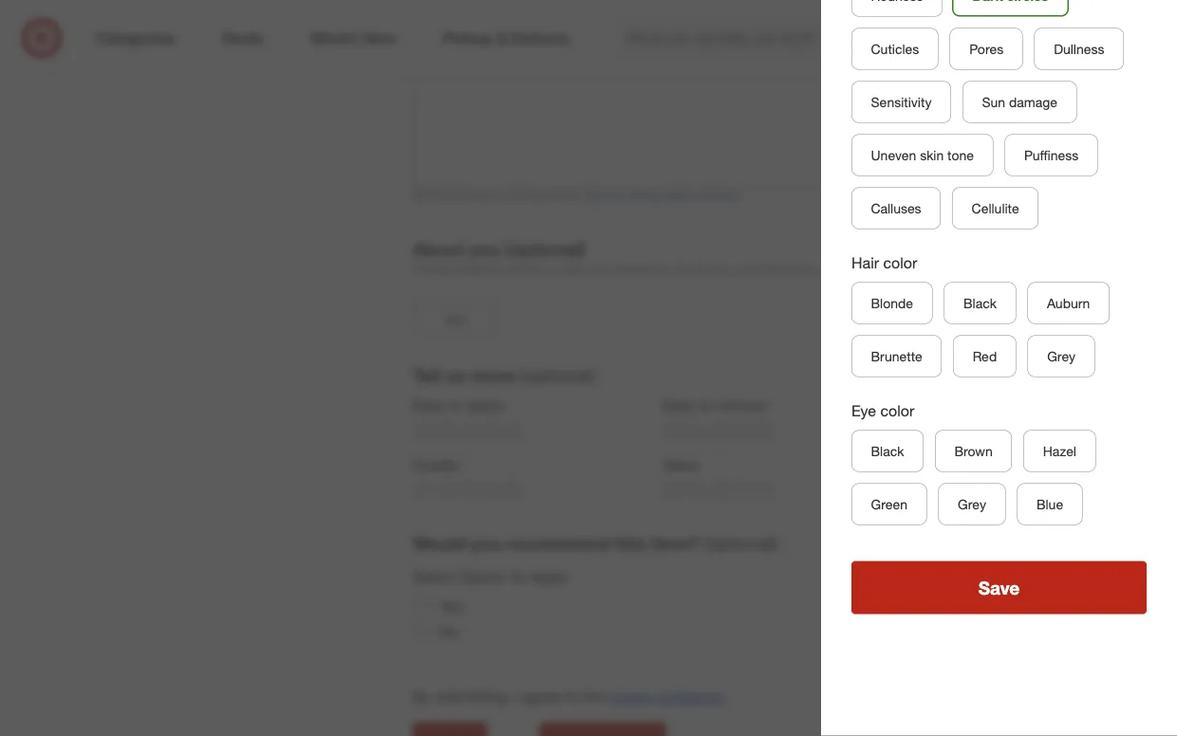 Task type: locate. For each thing, give the bounding box(es) containing it.
more inside about you (optional) provide additional details to make your experience of this item more relevant to other guests
[[733, 262, 759, 276]]

easy to apply
[[413, 396, 504, 415]]

auburn
[[1047, 295, 1091, 312]]

easy up the value
[[663, 396, 695, 415]]

reviews
[[701, 189, 739, 203]]

to left make
[[544, 262, 554, 276]]

damage
[[1010, 94, 1058, 111]]

black down eye color
[[871, 444, 905, 460]]

easy for easy to remove
[[663, 396, 695, 415]]

writing
[[626, 189, 660, 203]]

1 vertical spatial more
[[471, 365, 516, 387]]

review
[[609, 688, 652, 706]]

1 horizontal spatial this
[[686, 262, 704, 276]]

color for hair color
[[884, 255, 918, 273]]

1 vertical spatial grey
[[958, 497, 987, 513]]

more
[[733, 262, 759, 276], [471, 365, 516, 387]]

0 horizontal spatial black
[[871, 444, 905, 460]]

the
[[583, 688, 604, 706]]

long
[[913, 396, 947, 415]]

eye
[[852, 403, 877, 421]]

to left remove
[[699, 396, 713, 415]]

Yes radio
[[413, 598, 432, 617]]

agree
[[522, 688, 561, 706]]

brunette button
[[852, 336, 942, 378]]

1 easy from the left
[[413, 396, 445, 415]]

color right hair
[[884, 255, 918, 273]]

relevant
[[762, 262, 802, 276]]

0 vertical spatial black
[[964, 295, 997, 312]]

recommend
[[507, 533, 610, 555]]

0 vertical spatial you
[[469, 238, 500, 260]]

black up red
[[964, 295, 997, 312]]

color
[[884, 255, 918, 273], [881, 403, 915, 421]]

grey down auburn button
[[1048, 349, 1076, 365]]

1 vertical spatial color
[[881, 403, 915, 421]]

you for would
[[471, 533, 502, 555]]

grey button down auburn button
[[1028, 336, 1096, 378]]

black button up red
[[944, 283, 1017, 325]]

item?
[[651, 533, 699, 555]]

puffiness
[[1025, 147, 1079, 164]]

easy down tell
[[413, 396, 445, 415]]

you inside about you (optional) provide additional details to make your experience of this item more relevant to other guests
[[469, 238, 500, 260]]

(optional)
[[505, 238, 586, 260], [521, 365, 595, 387], [704, 533, 778, 555]]

submitting,
[[435, 688, 510, 706]]

eye color
[[852, 403, 915, 421]]

this left 'item?'
[[615, 533, 646, 555]]

details
[[507, 262, 541, 276]]

grey down the brown button
[[958, 497, 987, 513]]

0 vertical spatial this
[[686, 262, 704, 276]]

to
[[510, 569, 526, 587]]

this right of
[[686, 262, 704, 276]]

additional
[[454, 262, 504, 276]]

guidelines
[[657, 688, 726, 706]]

minimum
[[413, 189, 460, 203]]

cellulite
[[972, 200, 1020, 217]]

easy for easy to apply
[[413, 396, 445, 415]]

0 horizontal spatial black button
[[852, 431, 924, 473]]

black button
[[944, 283, 1017, 325], [852, 431, 924, 473]]

select option to apply
[[413, 569, 569, 587]]

to left the
[[565, 688, 579, 706]]

you up additional
[[469, 238, 500, 260]]

to
[[544, 262, 554, 276], [806, 262, 816, 276], [449, 396, 463, 415], [699, 396, 713, 415], [565, 688, 579, 706]]

grey
[[1048, 349, 1076, 365], [958, 497, 987, 513]]

1 horizontal spatial black
[[964, 295, 997, 312]]

1 vertical spatial (optional)
[[521, 365, 595, 387]]

1 vertical spatial black button
[[852, 431, 924, 473]]

tips for writing helpful reviews button
[[585, 188, 739, 204]]

0 vertical spatial grey
[[1048, 349, 1076, 365]]

easy to remove
[[663, 396, 767, 415]]

blonde button
[[852, 283, 933, 325]]

None text field
[[413, 17, 850, 188]]

more up apply
[[471, 365, 516, 387]]

2 easy from the left
[[663, 396, 695, 415]]

blonde
[[871, 295, 914, 312]]

more right item
[[733, 262, 759, 276]]

0 vertical spatial black button
[[944, 283, 1017, 325]]

0 horizontal spatial easy
[[413, 396, 445, 415]]

grey button
[[1028, 336, 1096, 378], [939, 484, 1006, 526]]

make
[[557, 262, 585, 276]]

green button
[[852, 484, 928, 526]]

pores button
[[950, 29, 1023, 70]]

brown
[[955, 444, 993, 460]]

value
[[663, 456, 699, 474]]

1 horizontal spatial more
[[733, 262, 759, 276]]

0 vertical spatial (optional)
[[505, 238, 586, 260]]

0 horizontal spatial grey
[[958, 497, 987, 513]]

save button
[[852, 562, 1147, 615]]

other
[[819, 262, 845, 276]]

tips
[[585, 189, 606, 203]]

you for about
[[469, 238, 500, 260]]

1 vertical spatial you
[[471, 533, 502, 555]]

1 vertical spatial grey button
[[939, 484, 1006, 526]]

grey button down the brown button
[[939, 484, 1006, 526]]

color right the eye
[[881, 403, 915, 421]]

this
[[686, 262, 704, 276], [615, 533, 646, 555]]

apply
[[530, 569, 569, 587]]

1 horizontal spatial grey button
[[1028, 336, 1096, 378]]

1 horizontal spatial grey
[[1048, 349, 1076, 365]]

0 vertical spatial color
[[884, 255, 918, 273]]

red
[[973, 349, 997, 365]]

0 vertical spatial more
[[733, 262, 759, 276]]

(optional) inside about you (optional) provide additional details to make your experience of this item more relevant to other guests
[[505, 238, 586, 260]]

you
[[469, 238, 500, 260], [471, 533, 502, 555]]

you up option
[[471, 533, 502, 555]]

black button down eye color
[[852, 431, 924, 473]]

hazel button
[[1024, 431, 1096, 473]]

grey for grey 'button' to the top
[[1048, 349, 1076, 365]]

to left other
[[806, 262, 816, 276]]

1 horizontal spatial easy
[[663, 396, 695, 415]]

puffiness button
[[1005, 135, 1099, 177]]

provide
[[413, 262, 451, 276]]

1 vertical spatial this
[[615, 533, 646, 555]]



Task type: describe. For each thing, give the bounding box(es) containing it.
0 horizontal spatial more
[[471, 365, 516, 387]]

1 horizontal spatial black button
[[944, 283, 1017, 325]]

0 vertical spatial grey button
[[1028, 336, 1096, 378]]

characters.
[[525, 189, 582, 203]]

us
[[446, 365, 466, 387]]

about you (optional) provide additional details to make your experience of this item more relevant to other guests
[[413, 238, 883, 276]]

calluses
[[871, 200, 922, 217]]

sensitivity
[[871, 94, 932, 111]]

long lasting
[[913, 396, 995, 415]]

remove
[[717, 396, 767, 415]]

search
[[924, 30, 970, 49]]

blue
[[1037, 497, 1064, 513]]

cuticles
[[871, 41, 920, 58]]

hair
[[852, 255, 879, 273]]

pores
[[970, 41, 1004, 58]]

uneven skin tone
[[871, 147, 974, 164]]

is
[[498, 189, 506, 203]]

uneven skin tone button
[[852, 135, 994, 177]]

by submitting, i agree to the review guidelines
[[413, 688, 726, 706]]

select
[[413, 569, 456, 587]]

sun damage
[[982, 94, 1058, 111]]

cuticles button
[[852, 29, 939, 70]]

dullness
[[1054, 41, 1105, 58]]

cellulite button
[[953, 188, 1039, 230]]

experience
[[613, 262, 670, 276]]

blue button
[[1018, 484, 1083, 526]]

0 horizontal spatial this
[[615, 533, 646, 555]]

sun
[[982, 94, 1006, 111]]

2 vertical spatial (optional)
[[704, 533, 778, 555]]

review guidelines button
[[609, 686, 726, 708]]

sensitivity button
[[852, 82, 952, 124]]

0 horizontal spatial grey button
[[939, 484, 1006, 526]]

quality
[[413, 456, 460, 474]]

for
[[610, 189, 623, 203]]

by
[[413, 688, 431, 706]]

skin
[[920, 147, 944, 164]]

tell
[[413, 365, 441, 387]]

minimum length is 20 characters. tips for writing helpful reviews
[[413, 189, 739, 203]]

add
[[444, 312, 465, 326]]

calluses button
[[852, 188, 941, 230]]

red button
[[954, 336, 1017, 378]]

No radio
[[413, 623, 432, 642]]

to left apply
[[449, 396, 463, 415]]

would
[[413, 533, 466, 555]]

tone
[[948, 147, 974, 164]]

about
[[413, 238, 464, 260]]

hair color
[[852, 255, 918, 273]]

What can we help you find? suggestions appear below search field
[[616, 17, 937, 59]]

lasting
[[951, 396, 995, 415]]

color for eye color
[[881, 403, 915, 421]]

brown button
[[935, 431, 1013, 473]]

length
[[463, 189, 495, 203]]

1 vertical spatial black
[[871, 444, 905, 460]]

tell us more (optional)
[[413, 365, 595, 387]]

this inside about you (optional) provide additional details to make your experience of this item more relevant to other guests
[[686, 262, 704, 276]]

of
[[673, 262, 683, 276]]

i
[[514, 688, 518, 706]]

option
[[460, 569, 506, 587]]

would you recommend this item? (optional)
[[413, 533, 778, 555]]

search button
[[924, 17, 970, 63]]

grey for leftmost grey 'button'
[[958, 497, 987, 513]]

add button
[[413, 304, 496, 334]]

green
[[871, 497, 908, 513]]

sun damage button
[[963, 82, 1077, 124]]

guests
[[849, 262, 883, 276]]

helpful
[[664, 189, 698, 203]]

brunette
[[871, 349, 923, 365]]

uneven
[[871, 147, 917, 164]]

no
[[439, 623, 459, 642]]

hazel
[[1043, 444, 1077, 460]]

dullness button
[[1035, 29, 1124, 70]]

auburn button
[[1028, 283, 1110, 325]]

save
[[979, 578, 1020, 600]]

apply
[[467, 396, 504, 415]]

yes
[[439, 598, 463, 616]]

20
[[509, 189, 522, 203]]

your
[[588, 262, 610, 276]]

item
[[708, 262, 730, 276]]



Task type: vqa. For each thing, say whether or not it's contained in the screenshot.
Sign in
no



